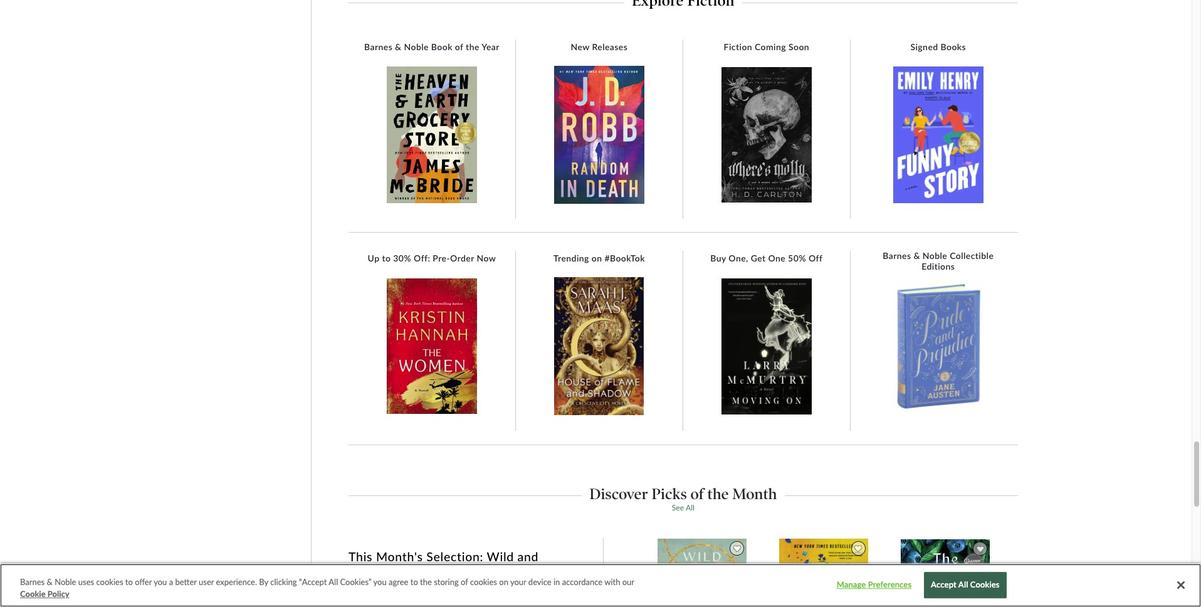 Task type: locate. For each thing, give the bounding box(es) containing it.
noble up policy
[[55, 577, 76, 587]]

cookie
[[20, 589, 46, 599]]

get
[[751, 253, 766, 264]]

wild and distant seas: a novel image
[[657, 538, 747, 607]]

see all link
[[672, 503, 695, 512]]

this
[[349, 550, 373, 564]]

all right see
[[686, 503, 695, 512]]

& inside the 'barnes & noble collectible editions'
[[914, 251, 921, 261]]

to right up
[[382, 253, 391, 264]]

trending on #booktok link
[[547, 253, 652, 264]]

manage preferences button
[[835, 573, 914, 598]]

section
[[349, 0, 1018, 3]]

& up the cookie policy link at the bottom left of page
[[47, 577, 53, 587]]

experience.
[[216, 577, 257, 587]]

privacy alert dialog
[[0, 564, 1202, 607]]

0 horizontal spatial the
[[420, 577, 432, 587]]

30%
[[393, 253, 412, 264]]

2 vertical spatial the
[[420, 577, 432, 587]]

2 horizontal spatial noble
[[923, 251, 948, 261]]

of up the "see all" link at right bottom
[[691, 485, 704, 503]]

1 vertical spatial on
[[499, 577, 509, 587]]

0 vertical spatial barnes
[[364, 42, 393, 52]]

the left year on the top
[[466, 42, 480, 52]]

0 vertical spatial &
[[395, 42, 402, 52]]

barnes
[[364, 42, 393, 52], [883, 251, 912, 261], [20, 577, 45, 587]]

1 vertical spatial noble
[[923, 251, 948, 261]]

buy one, get one 50% off image
[[722, 279, 812, 414]]

all right "accept
[[329, 577, 338, 587]]

2 vertical spatial barnes
[[20, 577, 45, 587]]

0 vertical spatial on
[[592, 253, 602, 264]]

noble left collectible
[[923, 251, 948, 261]]

cookies down wild
[[470, 577, 497, 587]]

2 you from the left
[[374, 577, 387, 587]]

up to 30% off: pre-order now
[[368, 253, 496, 264]]

user
[[199, 577, 214, 587]]

1 horizontal spatial barnes
[[364, 42, 393, 52]]

0 horizontal spatial to
[[125, 577, 133, 587]]

the
[[466, 42, 480, 52], [708, 485, 729, 503], [420, 577, 432, 587]]

of inside barnes & noble uses cookies to offer you a better user experience. by clicking "accept all cookies" you agree to the storing of cookies on your device in accordance with our cookie policy
[[461, 577, 468, 587]]

signed books image
[[894, 67, 984, 203]]

&
[[395, 42, 402, 52], [914, 251, 921, 261], [47, 577, 53, 587]]

on right trending
[[592, 253, 602, 264]]

barnes & noble collectible editions link
[[859, 251, 1018, 272]]

year
[[482, 42, 500, 52]]

noble inside the 'barnes & noble collectible editions'
[[923, 251, 948, 261]]

you left a
[[154, 577, 167, 587]]

storing
[[434, 577, 459, 587]]

offer
[[135, 577, 152, 587]]

collectible
[[950, 251, 994, 261]]

up to 30% off: pre-order now link
[[362, 253, 503, 264]]

& left book
[[395, 42, 402, 52]]

1 horizontal spatial &
[[395, 42, 402, 52]]

all right accept
[[959, 580, 969, 590]]

0 horizontal spatial noble
[[55, 577, 76, 587]]

noble for collectible
[[923, 251, 948, 261]]

to left offer
[[125, 577, 133, 587]]

cookies
[[96, 577, 123, 587], [470, 577, 497, 587]]

trending on #booktok image
[[555, 278, 644, 415]]

2 horizontal spatial barnes
[[883, 251, 912, 261]]

trending on #booktok
[[554, 253, 645, 264]]

1 horizontal spatial you
[[374, 577, 387, 587]]

cookies"
[[340, 577, 372, 587]]

our
[[623, 577, 635, 587]]

you
[[154, 577, 167, 587], [374, 577, 387, 587]]

0 horizontal spatial cookies
[[96, 577, 123, 587]]

2 vertical spatial noble
[[55, 577, 76, 587]]

pre-
[[433, 253, 450, 264]]

1 horizontal spatial to
[[382, 253, 391, 264]]

distant
[[349, 562, 391, 577]]

& inside barnes & noble uses cookies to offer you a better user experience. by clicking "accept all cookies" you agree to the storing of cookies on your device in accordance with our cookie policy
[[47, 577, 53, 587]]

0 horizontal spatial on
[[499, 577, 509, 587]]

buy one, get one 50% off link
[[705, 253, 829, 264]]

all inside barnes & noble uses cookies to offer you a better user experience. by clicking "accept all cookies" you agree to the storing of cookies on your device in accordance with our cookie policy
[[329, 577, 338, 587]]

on left 'your'
[[499, 577, 509, 587]]

cookies right uses
[[96, 577, 123, 587]]

0 horizontal spatial barnes
[[20, 577, 45, 587]]

noble
[[404, 42, 429, 52], [923, 251, 948, 261], [55, 577, 76, 587]]

you down distant
[[374, 577, 387, 587]]

noble for book
[[404, 42, 429, 52]]

2 horizontal spatial all
[[959, 580, 969, 590]]

releases
[[592, 42, 628, 52]]

1 vertical spatial the
[[708, 485, 729, 503]]

the inside discover picks of the month see all
[[708, 485, 729, 503]]

order
[[450, 253, 475, 264]]

0 horizontal spatial you
[[154, 577, 167, 587]]

0 horizontal spatial all
[[329, 577, 338, 587]]

2 horizontal spatial the
[[708, 485, 729, 503]]

& for book
[[395, 42, 402, 52]]

on
[[592, 253, 602, 264], [499, 577, 509, 587]]

of right book
[[455, 42, 464, 52]]

2 horizontal spatial &
[[914, 251, 921, 261]]

1 vertical spatial &
[[914, 251, 921, 261]]

"accept
[[299, 577, 327, 587]]

1 horizontal spatial cookies
[[470, 577, 497, 587]]

2 vertical spatial of
[[461, 577, 468, 587]]

the left month
[[708, 485, 729, 503]]

1 horizontal spatial all
[[686, 503, 695, 512]]

0 horizontal spatial &
[[47, 577, 53, 587]]

accept
[[931, 580, 957, 590]]

signed books link
[[905, 42, 973, 53]]

1 horizontal spatial noble
[[404, 42, 429, 52]]

noble inside barnes & noble uses cookies to offer you a better user experience. by clicking "accept all cookies" you agree to the storing of cookies on your device in accordance with our cookie policy
[[55, 577, 76, 587]]

2 vertical spatial &
[[47, 577, 53, 587]]

new releases link
[[565, 42, 634, 53]]

0 vertical spatial the
[[466, 42, 480, 52]]

of right storing
[[461, 577, 468, 587]]

barnes & noble book of the year
[[364, 42, 500, 52]]

accept all cookies
[[931, 580, 1000, 590]]

barnes & noble collectible editions image
[[894, 281, 984, 413]]

1 horizontal spatial on
[[592, 253, 602, 264]]

1 vertical spatial barnes
[[883, 251, 912, 261]]

to down the seas
[[411, 577, 418, 587]]

noble left book
[[404, 42, 429, 52]]

on inside barnes & noble uses cookies to offer you a better user experience. by clicking "accept all cookies" you agree to the storing of cookies on your device in accordance with our cookie policy
[[499, 577, 509, 587]]

barnes & noble book of the year link
[[358, 42, 506, 53]]

& left the editions
[[914, 251, 921, 261]]

uses
[[78, 577, 94, 587]]

fiction
[[724, 42, 753, 52]]

all
[[686, 503, 695, 512], [329, 577, 338, 587], [959, 580, 969, 590]]

to
[[382, 253, 391, 264], [125, 577, 133, 587], [411, 577, 418, 587]]

buy
[[711, 253, 727, 264]]

wild
[[487, 550, 514, 564]]

the left storing
[[420, 577, 432, 587]]

0 vertical spatial noble
[[404, 42, 429, 52]]

accept all cookies button
[[925, 572, 1007, 599]]

book
[[431, 42, 453, 52]]

the measure (a read with jenna pick) image
[[779, 538, 869, 607]]

barnes inside the 'barnes & noble collectible editions'
[[883, 251, 912, 261]]

of
[[455, 42, 464, 52], [691, 485, 704, 503], [461, 577, 468, 587]]

1 vertical spatial of
[[691, 485, 704, 503]]



Task type: describe. For each thing, give the bounding box(es) containing it.
by
[[259, 577, 268, 587]]

noble for uses
[[55, 577, 76, 587]]

barnes & noble book of the year image
[[387, 67, 477, 203]]

selection:
[[427, 550, 484, 564]]

barnes & noble uses cookies to offer you a better user experience. by clicking "accept all cookies" you agree to the storing of cookies on your device in accordance with our cookie policy
[[20, 577, 635, 599]]

on inside trending on #booktok link
[[592, 253, 602, 264]]

clicking
[[270, 577, 297, 587]]

signed
[[911, 42, 939, 52]]

& for uses
[[47, 577, 53, 587]]

barnes for barnes & noble collectible editions
[[883, 251, 912, 261]]

one,
[[729, 253, 749, 264]]

now
[[477, 253, 496, 264]]

signed books
[[911, 42, 967, 52]]

1 you from the left
[[154, 577, 167, 587]]

your
[[511, 577, 527, 587]]

discover
[[590, 485, 648, 503]]

new
[[571, 42, 590, 52]]

up to 30% off: pre-order now image
[[387, 279, 477, 414]]

soon
[[789, 42, 810, 52]]

barnes inside barnes & noble uses cookies to offer you a better user experience. by clicking "accept all cookies" you agree to the storing of cookies on your device in accordance with our cookie policy
[[20, 577, 45, 587]]

accordance
[[562, 577, 603, 587]]

a
[[169, 577, 173, 587]]

new releases image
[[554, 66, 645, 204]]

barnes for barnes & noble book of the year
[[364, 42, 393, 52]]

in
[[554, 577, 560, 587]]

with
[[605, 577, 621, 587]]

2 horizontal spatial to
[[411, 577, 418, 587]]

trending
[[554, 253, 590, 264]]

all inside accept all cookies button
[[959, 580, 969, 590]]

1 cookies from the left
[[96, 577, 123, 587]]

see
[[672, 503, 684, 512]]

2 cookies from the left
[[470, 577, 497, 587]]

the berry pickers (b&n discover prize winner) image
[[901, 539, 991, 607]]

manage preferences
[[837, 580, 912, 590]]

month's
[[376, 550, 423, 564]]

preferences
[[869, 580, 912, 590]]

the inside barnes & noble uses cookies to offer you a better user experience. by clicking "accept all cookies" you agree to the storing of cookies on your device in accordance with our cookie policy
[[420, 577, 432, 587]]

policy
[[48, 589, 69, 599]]

books
[[941, 42, 967, 52]]

editions
[[922, 261, 955, 272]]

new releases
[[571, 42, 628, 52]]

month
[[733, 485, 777, 503]]

cookies
[[971, 580, 1000, 590]]

all inside discover picks of the month see all
[[686, 503, 695, 512]]

coming
[[755, 42, 787, 52]]

& for collectible
[[914, 251, 921, 261]]

agree
[[389, 577, 409, 587]]

barnes & noble collectible editions
[[883, 251, 994, 272]]

off
[[809, 253, 823, 264]]

of inside discover picks of the month see all
[[691, 485, 704, 503]]

better
[[175, 577, 197, 587]]

buy one, get one 50% off
[[711, 253, 823, 264]]

fiction coming soon link
[[718, 42, 816, 53]]

50%
[[788, 253, 807, 264]]

one
[[769, 253, 786, 264]]

#booktok
[[605, 253, 645, 264]]

off:
[[414, 253, 431, 264]]

this month's selection: wild and distant seas
[[349, 550, 539, 577]]

1 horizontal spatial the
[[466, 42, 480, 52]]

fiction coming soon
[[724, 42, 810, 52]]

0 vertical spatial of
[[455, 42, 464, 52]]

device
[[529, 577, 552, 587]]

manage
[[837, 580, 866, 590]]

seas
[[395, 562, 421, 577]]

and
[[518, 550, 539, 564]]

discover picks of the month see all
[[590, 485, 777, 512]]

to inside 'link'
[[382, 253, 391, 264]]

cookie policy link
[[20, 589, 69, 601]]

fiction coming soon image
[[722, 67, 812, 203]]

up
[[368, 253, 380, 264]]

picks
[[652, 485, 687, 503]]



Task type: vqa. For each thing, say whether or not it's contained in the screenshot.
"Audio" to the left
no



